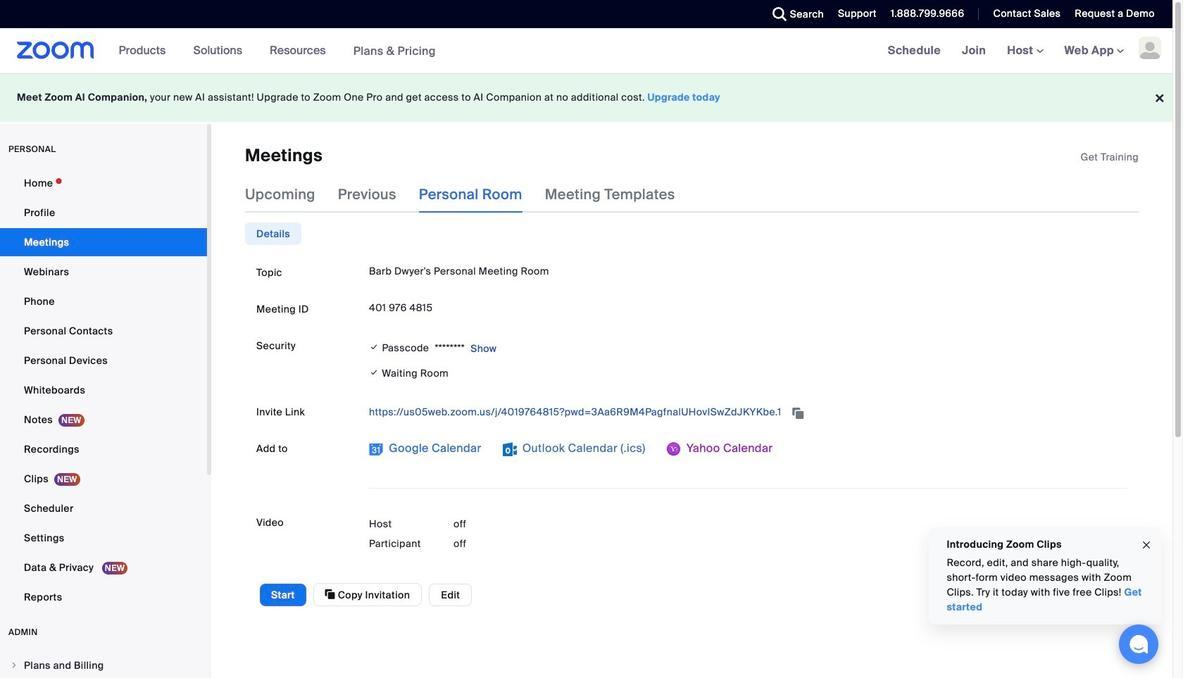 Task type: vqa. For each thing, say whether or not it's contained in the screenshot.
checked image
yes



Task type: locate. For each thing, give the bounding box(es) containing it.
banner
[[0, 28, 1173, 74]]

footer
[[0, 73, 1173, 122]]

application
[[1081, 150, 1139, 164], [369, 401, 1128, 424]]

2 checked image from the top
[[369, 366, 379, 381]]

add to outlook calendar (.ics) image
[[503, 443, 517, 457]]

1 vertical spatial application
[[369, 401, 1128, 424]]

add to google calendar image
[[369, 443, 383, 457]]

personal menu menu
[[0, 169, 207, 613]]

menu item
[[0, 652, 207, 678]]

profile picture image
[[1139, 37, 1162, 59]]

checked image
[[369, 340, 379, 354], [369, 366, 379, 381]]

tab list
[[245, 223, 302, 245]]

0 vertical spatial checked image
[[369, 340, 379, 354]]

1 vertical spatial checked image
[[369, 366, 379, 381]]

tab
[[245, 223, 302, 245]]

1 checked image from the top
[[369, 340, 379, 354]]



Task type: describe. For each thing, give the bounding box(es) containing it.
tabs of meeting tab list
[[245, 176, 698, 213]]

add to yahoo calendar image
[[667, 443, 681, 457]]

right image
[[10, 662, 18, 670]]

open chat image
[[1129, 635, 1149, 655]]

0 vertical spatial application
[[1081, 150, 1139, 164]]

meetings navigation
[[878, 28, 1173, 74]]

product information navigation
[[108, 28, 447, 74]]

close image
[[1141, 537, 1153, 553]]

zoom logo image
[[17, 42, 94, 59]]

copy image
[[325, 589, 335, 601]]



